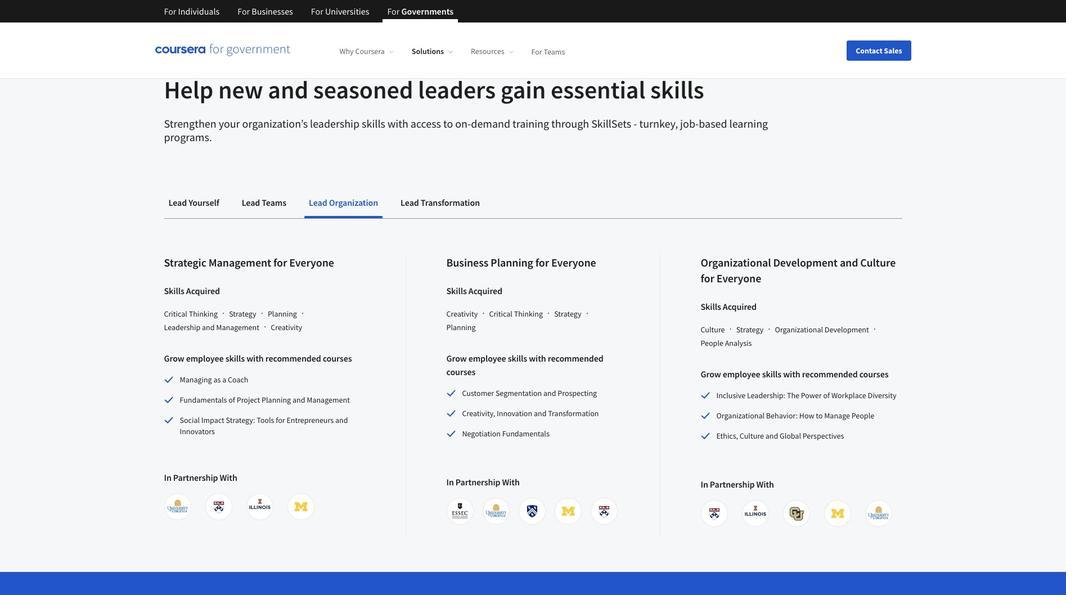 Task type: describe. For each thing, give the bounding box(es) containing it.
for inside social impact strategy: tools for entrepreneurs and innovators
[[276, 416, 285, 426]]

through
[[552, 117, 590, 131]]

content tabs tab list
[[164, 189, 903, 218]]

and for customer
[[544, 388, 557, 399]]

development for organizational development people analysis
[[825, 325, 870, 335]]

training
[[513, 117, 550, 131]]

partnership for business planning for everyone
[[456, 477, 501, 488]]

in partnership with for business planning for everyone
[[447, 477, 520, 488]]

strategic
[[164, 256, 207, 270]]

ethics, culture and global perspectives
[[717, 431, 845, 441]]

skills for strategic management for everyone
[[164, 285, 185, 297]]

resources link
[[471, 46, 514, 56]]

skills for strategic management for everyone
[[226, 353, 245, 364]]

project
[[237, 395, 260, 405]]

with for management
[[220, 472, 238, 484]]

teams for for teams
[[544, 46, 565, 56]]

with for planning
[[503, 477, 520, 488]]

negotiation
[[463, 429, 501, 439]]

skillsets
[[592, 117, 632, 131]]

lead for lead yourself
[[169, 197, 187, 208]]

leadership:
[[748, 391, 786, 401]]

lead organization tab panel
[[164, 219, 903, 537]]

recommended for management
[[266, 353, 321, 364]]

inclusive
[[717, 391, 746, 401]]

solutions link
[[412, 46, 453, 56]]

and for planning
[[202, 323, 215, 333]]

customer segmentation and prospecting
[[463, 388, 597, 399]]

2 vertical spatial management
[[307, 395, 350, 405]]

for for businesses
[[238, 6, 250, 17]]

the
[[788, 391, 800, 401]]

prospecting
[[558, 388, 597, 399]]

2 critical from the left
[[490, 309, 513, 319]]

in partnership with for strategic management for everyone
[[164, 472, 238, 484]]

and for creativity,
[[534, 409, 547, 419]]

governments
[[402, 6, 454, 17]]

development for organizational development and culture for everyone
[[774, 256, 838, 270]]

turnkey,
[[640, 117, 679, 131]]

and for organizational
[[841, 256, 859, 270]]

contact sales button
[[847, 40, 912, 61]]

management inside planning leadership and management
[[216, 323, 260, 333]]

in-
[[164, 48, 178, 62]]

for individuals
[[164, 6, 220, 17]]

organizational for organizational development and culture for everyone
[[701, 256, 772, 270]]

0 vertical spatial fundamentals
[[180, 395, 227, 405]]

lead organization
[[309, 197, 378, 208]]

grow for organizational development and culture for everyone
[[701, 369, 722, 380]]

contact sales
[[857, 45, 903, 55]]

with for organizational development and culture for everyone
[[784, 369, 801, 380]]

organizational for organizational behavior: how to manage people
[[717, 411, 765, 421]]

strategy for organizational
[[737, 325, 764, 335]]

a
[[222, 375, 226, 385]]

grow employee skills with recommended courses for planning
[[447, 353, 604, 378]]

with for strategic management for everyone
[[247, 353, 264, 364]]

transformation inside lead organization tab panel
[[549, 409, 599, 419]]

acquired for business
[[469, 285, 503, 297]]

leadership
[[310, 117, 360, 131]]

university of michigan image for business planning for everyone
[[557, 501, 580, 523]]

why coursera
[[340, 46, 385, 56]]

and inside social impact strategy: tools for entrepreneurs and innovators
[[336, 416, 348, 426]]

how
[[800, 411, 815, 421]]

segmentation
[[496, 388, 542, 399]]

in-demand human skills
[[164, 48, 294, 62]]

grow for strategic management for everyone
[[164, 353, 184, 364]]

skills acquired for business
[[447, 285, 503, 297]]

for for universities
[[311, 6, 324, 17]]

2 horizontal spatial image 198 image
[[868, 503, 891, 525]]

organization
[[329, 197, 378, 208]]

employee for organizational
[[723, 369, 761, 380]]

grow employee skills with recommended courses for management
[[164, 353, 352, 364]]

in partnership with for organizational development and culture for everyone
[[701, 479, 775, 490]]

lead transformation
[[401, 197, 480, 208]]

1 critical thinking from the left
[[164, 309, 218, 319]]

managing
[[180, 375, 212, 385]]

strengthen your organization's leadership skills with access to on-demand training through skillsets - turnkey, job-based learning programs.
[[164, 117, 769, 144]]

strengthen
[[164, 117, 217, 131]]

skills for business planning for everyone
[[447, 285, 467, 297]]

in for strategic management for everyone
[[164, 472, 172, 484]]

1 horizontal spatial creativity
[[447, 309, 478, 319]]

programs.
[[164, 130, 212, 144]]

behavior:
[[767, 411, 798, 421]]

customer
[[463, 388, 494, 399]]

creativity, innovation and transformation
[[463, 409, 599, 419]]

for teams
[[532, 46, 565, 56]]

inclusive leadership: the power of workplace diversity
[[717, 391, 897, 401]]

0 horizontal spatial culture
[[701, 325, 726, 335]]

-
[[634, 117, 638, 131]]

on-
[[456, 117, 471, 131]]

business planning for everyone
[[447, 256, 597, 270]]

and for help
[[268, 74, 309, 105]]

diversity
[[869, 391, 897, 401]]

2 vertical spatial culture
[[740, 431, 765, 441]]

skills for business planning for everyone
[[508, 353, 528, 364]]

social
[[180, 416, 200, 426]]

access
[[411, 117, 441, 131]]

new
[[218, 74, 263, 105]]

organizational development people analysis
[[701, 325, 870, 349]]

universities
[[325, 6, 370, 17]]

essential
[[551, 74, 646, 105]]

planning inside planning leadership and management
[[268, 309, 297, 319]]

2 thinking from the left
[[514, 309, 543, 319]]

organizational development and culture for everyone
[[701, 256, 896, 285]]

perspectives
[[803, 431, 845, 441]]

0 horizontal spatial university of pennsylvania (wharton) logo image
[[208, 496, 230, 519]]

with for business planning for everyone
[[529, 353, 547, 364]]

with inside strengthen your organization's leadership skills with access to on-demand training through skillsets - turnkey, job-based learning programs.
[[388, 117, 409, 131]]

tools
[[257, 416, 274, 426]]

organizational behavior: how to manage people
[[717, 411, 875, 421]]

why
[[340, 46, 354, 56]]

everyone for business planning for everyone
[[552, 256, 597, 270]]

strategy:
[[226, 416, 255, 426]]

contact
[[857, 45, 883, 55]]

for universities
[[311, 6, 370, 17]]

employee for strategic
[[186, 353, 224, 364]]

skills acquired for organizational
[[701, 301, 757, 312]]

everyone inside organizational development and culture for everyone
[[717, 271, 762, 285]]

skills for organizational development and culture for everyone
[[701, 301, 722, 312]]

skills acquired for strategic
[[164, 285, 220, 297]]

businesses
[[252, 6, 293, 17]]

resources
[[471, 46, 505, 56]]

courses for strategic management for everyone
[[323, 353, 352, 364]]

sales
[[885, 45, 903, 55]]

solutions
[[412, 46, 444, 56]]

planning leadership and management
[[164, 309, 297, 333]]

as
[[214, 375, 221, 385]]

lead for lead organization
[[309, 197, 327, 208]]

1 vertical spatial people
[[852, 411, 875, 421]]



Task type: locate. For each thing, give the bounding box(es) containing it.
fundamentals
[[180, 395, 227, 405], [503, 429, 550, 439]]

for for individuals
[[164, 6, 176, 17]]

0 horizontal spatial thinking
[[189, 309, 218, 319]]

1 horizontal spatial grow
[[447, 353, 467, 364]]

1 horizontal spatial skills acquired
[[447, 285, 503, 297]]

managing as a coach
[[180, 375, 249, 385]]

planning inside strategy planning
[[447, 323, 476, 333]]

2 vertical spatial organizational
[[717, 411, 765, 421]]

for businesses
[[238, 6, 293, 17]]

entrepreneurs
[[287, 416, 334, 426]]

based
[[699, 117, 728, 131]]

impact
[[201, 416, 224, 426]]

2 critical thinking from the left
[[490, 309, 543, 319]]

0 vertical spatial organizational
[[701, 256, 772, 270]]

with up the
[[784, 369, 801, 380]]

partnership down innovators
[[173, 472, 218, 484]]

with up coach
[[247, 353, 264, 364]]

1 lead from the left
[[169, 197, 187, 208]]

help new and seasoned leaders gain essential skills
[[164, 74, 705, 105]]

demand
[[471, 117, 511, 131]]

employee up customer
[[469, 353, 507, 364]]

1 horizontal spatial critical thinking
[[490, 309, 543, 319]]

lead left organization at the top
[[309, 197, 327, 208]]

to right the how
[[817, 411, 823, 421]]

skills acquired
[[164, 285, 220, 297], [447, 285, 503, 297], [701, 301, 757, 312]]

acquired down 'strategic'
[[186, 285, 220, 297]]

leadership
[[164, 323, 201, 333]]

business
[[447, 256, 489, 270]]

2 horizontal spatial everyone
[[717, 271, 762, 285]]

skills inside strengthen your organization's leadership skills with access to on-demand training through skillsets - turnkey, job-based learning programs.
[[362, 117, 386, 131]]

0 horizontal spatial grow
[[164, 353, 184, 364]]

grow for business planning for everyone
[[447, 353, 467, 364]]

teams for lead teams
[[262, 197, 287, 208]]

university of michigan image
[[557, 501, 580, 523], [827, 503, 850, 525]]

0 vertical spatial teams
[[544, 46, 565, 56]]

for for governments
[[388, 6, 400, 17]]

fundamentals down 'creativity, innovation and transformation'
[[503, 429, 550, 439]]

fundamentals down managing
[[180, 395, 227, 405]]

lead left yourself
[[169, 197, 187, 208]]

0 horizontal spatial grow employee skills with recommended courses
[[164, 353, 352, 364]]

acquired down business
[[469, 285, 503, 297]]

1 horizontal spatial culture
[[740, 431, 765, 441]]

of left "project"
[[229, 395, 235, 405]]

culture inside organizational development and culture for everyone
[[861, 256, 896, 270]]

0 horizontal spatial people
[[701, 338, 724, 349]]

0 horizontal spatial partnership
[[173, 472, 218, 484]]

illinios image left the university of colorado boulder icon
[[745, 503, 767, 525]]

1 horizontal spatial in partnership with
[[447, 477, 520, 488]]

courses for business planning for everyone
[[447, 367, 476, 378]]

for governments
[[388, 6, 454, 17]]

0 horizontal spatial critical thinking
[[164, 309, 218, 319]]

help
[[164, 74, 214, 105]]

recommended for planning
[[548, 353, 604, 364]]

0 horizontal spatial strategy
[[229, 309, 257, 319]]

1 vertical spatial fundamentals
[[503, 429, 550, 439]]

thinking down business planning for everyone in the top of the page
[[514, 309, 543, 319]]

partnership for organizational development and culture for everyone
[[710, 479, 755, 490]]

2 horizontal spatial acquired
[[723, 301, 757, 312]]

grow up managing
[[164, 353, 184, 364]]

2 horizontal spatial courses
[[860, 369, 889, 380]]

4 lead from the left
[[401, 197, 419, 208]]

0 horizontal spatial in
[[164, 472, 172, 484]]

skills up segmentation
[[508, 353, 528, 364]]

lead for lead transformation
[[401, 197, 419, 208]]

0 horizontal spatial everyone
[[290, 256, 334, 270]]

and
[[268, 74, 309, 105], [841, 256, 859, 270], [202, 323, 215, 333], [544, 388, 557, 399], [293, 395, 305, 405], [534, 409, 547, 419], [336, 416, 348, 426], [766, 431, 779, 441]]

1 horizontal spatial everyone
[[552, 256, 597, 270]]

to inside strengthen your organization's leadership skills with access to on-demand training through skillsets - turnkey, job-based learning programs.
[[444, 117, 453, 131]]

1 horizontal spatial university of michigan image
[[827, 503, 850, 525]]

2 lead from the left
[[242, 197, 260, 208]]

0 horizontal spatial acquired
[[186, 285, 220, 297]]

1 horizontal spatial university of pennsylvania (wharton) logo image
[[593, 501, 616, 523]]

2 horizontal spatial university of pennsylvania (wharton) logo image
[[704, 503, 726, 525]]

partnership down the ethics,
[[710, 479, 755, 490]]

university of michigan image
[[290, 496, 313, 519]]

1 vertical spatial transformation
[[549, 409, 599, 419]]

0 horizontal spatial illinios image
[[249, 496, 271, 519]]

courses
[[323, 353, 352, 364], [447, 367, 476, 378], [860, 369, 889, 380]]

courses for organizational development and culture for everyone
[[860, 369, 889, 380]]

with for development
[[757, 479, 775, 490]]

and for ethics,
[[766, 431, 779, 441]]

in for organizational development and culture for everyone
[[701, 479, 709, 490]]

lead teams
[[242, 197, 287, 208]]

creativity
[[447, 309, 478, 319], [271, 323, 302, 333]]

partnership for strategic management for everyone
[[173, 472, 218, 484]]

2 horizontal spatial grow
[[701, 369, 722, 380]]

0 horizontal spatial university of michigan image
[[557, 501, 580, 523]]

people inside organizational development people analysis
[[701, 338, 724, 349]]

1 horizontal spatial people
[[852, 411, 875, 421]]

1 horizontal spatial thinking
[[514, 309, 543, 319]]

thinking up leadership at the bottom of page
[[189, 309, 218, 319]]

and inside organizational development and culture for everyone
[[841, 256, 859, 270]]

skills inside grow employee skills with recommended courses
[[508, 353, 528, 364]]

partnership up essec business school image
[[456, 477, 501, 488]]

organizational for organizational development people analysis
[[776, 325, 824, 335]]

1 vertical spatial culture
[[701, 325, 726, 335]]

strategy for strategic
[[229, 309, 257, 319]]

critical thinking down business planning for everyone in the top of the page
[[490, 309, 543, 319]]

grow employee skills with recommended courses up customer segmentation and prospecting
[[447, 353, 604, 378]]

global
[[780, 431, 802, 441]]

recommended up "prospecting"
[[548, 353, 604, 364]]

lead right yourself
[[242, 197, 260, 208]]

employee
[[186, 353, 224, 364], [469, 353, 507, 364], [723, 369, 761, 380]]

1 horizontal spatial illinios image
[[745, 503, 767, 525]]

illinios image
[[249, 496, 271, 519], [745, 503, 767, 525]]

0 horizontal spatial creativity
[[271, 323, 302, 333]]

organizational inside organizational development people analysis
[[776, 325, 824, 335]]

innovation
[[497, 409, 533, 419]]

manage
[[825, 411, 851, 421]]

0 horizontal spatial critical
[[164, 309, 187, 319]]

lead transformation button
[[396, 189, 485, 216]]

people left analysis
[[701, 338, 724, 349]]

gain
[[501, 74, 546, 105]]

0 vertical spatial transformation
[[421, 197, 480, 208]]

rice university image
[[521, 501, 544, 523]]

lead yourself button
[[164, 189, 224, 216]]

0 horizontal spatial transformation
[[421, 197, 480, 208]]

thinking
[[189, 309, 218, 319], [514, 309, 543, 319]]

organizational inside organizational development and culture for everyone
[[701, 256, 772, 270]]

1 vertical spatial management
[[216, 323, 260, 333]]

1 vertical spatial teams
[[262, 197, 287, 208]]

0 horizontal spatial in partnership with
[[164, 472, 238, 484]]

of right the power
[[824, 391, 831, 401]]

1 horizontal spatial fundamentals
[[503, 429, 550, 439]]

1 horizontal spatial transformation
[[549, 409, 599, 419]]

1 vertical spatial to
[[817, 411, 823, 421]]

management right 'strategic'
[[209, 256, 271, 270]]

lead
[[169, 197, 187, 208], [242, 197, 260, 208], [309, 197, 327, 208], [401, 197, 419, 208]]

2 horizontal spatial with
[[757, 479, 775, 490]]

management up coach
[[216, 323, 260, 333]]

skills acquired up analysis
[[701, 301, 757, 312]]

critical thinking
[[164, 309, 218, 319], [490, 309, 543, 319]]

grow up customer
[[447, 353, 467, 364]]

development inside organizational development people analysis
[[825, 325, 870, 335]]

0 horizontal spatial to
[[444, 117, 453, 131]]

teams inside button
[[262, 197, 287, 208]]

2 horizontal spatial recommended
[[803, 369, 858, 380]]

power
[[802, 391, 822, 401]]

2 horizontal spatial in partnership with
[[701, 479, 775, 490]]

transformation
[[421, 197, 480, 208], [549, 409, 599, 419]]

for up "gain"
[[532, 46, 543, 56]]

in partnership with down innovators
[[164, 472, 238, 484]]

skills down seasoned
[[362, 117, 386, 131]]

in partnership with
[[164, 472, 238, 484], [447, 477, 520, 488], [701, 479, 775, 490]]

0 horizontal spatial of
[[229, 395, 235, 405]]

1 horizontal spatial of
[[824, 391, 831, 401]]

with left access
[[388, 117, 409, 131]]

essec business school image
[[449, 501, 472, 523]]

critical thinking up leadership at the bottom of page
[[164, 309, 218, 319]]

for inside organizational development and culture for everyone
[[701, 271, 715, 285]]

for left universities
[[311, 6, 324, 17]]

lead right organization at the top
[[401, 197, 419, 208]]

1 vertical spatial organizational
[[776, 325, 824, 335]]

1 horizontal spatial teams
[[544, 46, 565, 56]]

with up customer segmentation and prospecting
[[529, 353, 547, 364]]

1 horizontal spatial in
[[447, 477, 454, 488]]

strategy planning
[[447, 309, 582, 333]]

transformation inside button
[[421, 197, 480, 208]]

2 horizontal spatial employee
[[723, 369, 761, 380]]

grow employee skills with recommended courses
[[164, 353, 352, 364], [447, 353, 604, 378], [701, 369, 889, 380]]

in for business planning for everyone
[[447, 477, 454, 488]]

1 critical from the left
[[164, 309, 187, 319]]

grow inside grow employee skills with recommended courses
[[447, 353, 467, 364]]

employee up the inclusive
[[723, 369, 761, 380]]

acquired up analysis
[[723, 301, 757, 312]]

individuals
[[178, 6, 220, 17]]

skills
[[261, 48, 294, 62], [164, 285, 185, 297], [447, 285, 467, 297], [701, 301, 722, 312]]

0 vertical spatial management
[[209, 256, 271, 270]]

recommended up the power
[[803, 369, 858, 380]]

workplace
[[832, 391, 867, 401]]

employee up managing
[[186, 353, 224, 364]]

courses inside grow employee skills with recommended courses
[[447, 367, 476, 378]]

to inside lead organization tab panel
[[817, 411, 823, 421]]

0 horizontal spatial fundamentals
[[180, 395, 227, 405]]

in
[[164, 472, 172, 484], [447, 477, 454, 488], [701, 479, 709, 490]]

for
[[164, 6, 176, 17], [238, 6, 250, 17], [311, 6, 324, 17], [388, 6, 400, 17], [532, 46, 543, 56]]

leaders
[[418, 74, 496, 105]]

0 vertical spatial people
[[701, 338, 724, 349]]

1 vertical spatial development
[[825, 325, 870, 335]]

0 horizontal spatial skills acquired
[[164, 285, 220, 297]]

1 horizontal spatial image 198 image
[[485, 501, 508, 523]]

employee inside grow employee skills with recommended courses
[[469, 353, 507, 364]]

ethics,
[[717, 431, 739, 441]]

image 198 image
[[166, 496, 189, 519], [485, 501, 508, 523], [868, 503, 891, 525]]

1 horizontal spatial strategy
[[555, 309, 582, 319]]

0 horizontal spatial employee
[[186, 353, 224, 364]]

grow employee skills with recommended courses up the
[[701, 369, 889, 380]]

people down workplace
[[852, 411, 875, 421]]

1 horizontal spatial employee
[[469, 353, 507, 364]]

acquired
[[186, 285, 220, 297], [469, 285, 503, 297], [723, 301, 757, 312]]

for left 'businesses' on the left top of the page
[[238, 6, 250, 17]]

lead yourself
[[169, 197, 219, 208]]

skills up leadership:
[[763, 369, 782, 380]]

innovators
[[180, 427, 215, 437]]

job-
[[681, 117, 699, 131]]

and inside planning leadership and management
[[202, 323, 215, 333]]

2 horizontal spatial in
[[701, 479, 709, 490]]

critical down business planning for everyone in the top of the page
[[490, 309, 513, 319]]

creativity,
[[463, 409, 496, 419]]

for
[[274, 256, 287, 270], [536, 256, 550, 270], [701, 271, 715, 285], [276, 416, 285, 426]]

people
[[701, 338, 724, 349], [852, 411, 875, 421]]

1 horizontal spatial acquired
[[469, 285, 503, 297]]

1 horizontal spatial with
[[503, 477, 520, 488]]

skills acquired down business
[[447, 285, 503, 297]]

negotiation fundamentals
[[463, 429, 550, 439]]

employee for business
[[469, 353, 507, 364]]

analysis
[[726, 338, 752, 349]]

illinios image left university of michigan image
[[249, 496, 271, 519]]

coursera for government image
[[155, 44, 290, 57]]

2 horizontal spatial partnership
[[710, 479, 755, 490]]

everyone for strategic management for everyone
[[290, 256, 334, 270]]

1 horizontal spatial courses
[[447, 367, 476, 378]]

for left individuals
[[164, 6, 176, 17]]

development inside organizational development and culture for everyone
[[774, 256, 838, 270]]

1 horizontal spatial to
[[817, 411, 823, 421]]

1 horizontal spatial critical
[[490, 309, 513, 319]]

university of michigan image for organizational development and culture for everyone
[[827, 503, 850, 525]]

2 horizontal spatial strategy
[[737, 325, 764, 335]]

0 horizontal spatial image 198 image
[[166, 496, 189, 519]]

0 horizontal spatial teams
[[262, 197, 287, 208]]

critical up leadership at the bottom of page
[[164, 309, 187, 319]]

2 horizontal spatial culture
[[861, 256, 896, 270]]

university of pennsylvania (wharton) logo image
[[208, 496, 230, 519], [593, 501, 616, 523], [704, 503, 726, 525]]

with
[[220, 472, 238, 484], [503, 477, 520, 488], [757, 479, 775, 490]]

2 horizontal spatial skills acquired
[[701, 301, 757, 312]]

seasoned
[[314, 74, 413, 105]]

for left governments
[[388, 6, 400, 17]]

your
[[219, 117, 240, 131]]

skills for organizational development and culture for everyone
[[763, 369, 782, 380]]

why coursera link
[[340, 46, 394, 56]]

human
[[222, 48, 259, 62]]

0 vertical spatial to
[[444, 117, 453, 131]]

grow employee skills with recommended courses for development
[[701, 369, 889, 380]]

for teams link
[[532, 46, 565, 56]]

3 lead from the left
[[309, 197, 327, 208]]

skills acquired down 'strategic'
[[164, 285, 220, 297]]

in partnership with down the ethics,
[[701, 479, 775, 490]]

lead teams button
[[237, 189, 291, 216]]

university of colorado boulder image
[[786, 503, 808, 525]]

management
[[209, 256, 271, 270], [216, 323, 260, 333], [307, 395, 350, 405]]

banner navigation
[[155, 0, 463, 23]]

1 thinking from the left
[[189, 309, 218, 319]]

in partnership with up essec business school image
[[447, 477, 520, 488]]

grow employee skills with recommended courses up coach
[[164, 353, 352, 364]]

coach
[[228, 375, 249, 385]]

skills up job-
[[651, 74, 705, 105]]

strategic management for everyone
[[164, 256, 334, 270]]

yourself
[[189, 197, 219, 208]]

acquired for strategic
[[186, 285, 220, 297]]

1 vertical spatial creativity
[[271, 323, 302, 333]]

strategy inside strategy planning
[[555, 309, 582, 319]]

skills up coach
[[226, 353, 245, 364]]

1 horizontal spatial partnership
[[456, 477, 501, 488]]

coursera
[[356, 46, 385, 56]]

learning
[[730, 117, 769, 131]]

university of michigan image right rice university icon on the bottom
[[557, 501, 580, 523]]

1 horizontal spatial recommended
[[548, 353, 604, 364]]

social impact strategy: tools for entrepreneurs and innovators
[[180, 416, 348, 437]]

0 horizontal spatial recommended
[[266, 353, 321, 364]]

management up entrepreneurs
[[307, 395, 350, 405]]

to left on-
[[444, 117, 453, 131]]

2 horizontal spatial grow employee skills with recommended courses
[[701, 369, 889, 380]]

0 vertical spatial creativity
[[447, 309, 478, 319]]

grow up the inclusive
[[701, 369, 722, 380]]

0 horizontal spatial courses
[[323, 353, 352, 364]]

recommended for development
[[803, 369, 858, 380]]

0 vertical spatial culture
[[861, 256, 896, 270]]

lead organization button
[[305, 189, 383, 216]]

lead for lead teams
[[242, 197, 260, 208]]

0 vertical spatial development
[[774, 256, 838, 270]]

acquired for organizational
[[723, 301, 757, 312]]

fundamentals of project planning and management
[[180, 395, 350, 405]]

1 horizontal spatial grow employee skills with recommended courses
[[447, 353, 604, 378]]

university of michigan image right the university of colorado boulder icon
[[827, 503, 850, 525]]

organization's
[[242, 117, 308, 131]]

0 horizontal spatial with
[[220, 472, 238, 484]]

recommended up fundamentals of project planning and management
[[266, 353, 321, 364]]

with inside grow employee skills with recommended courses
[[529, 353, 547, 364]]



Task type: vqa. For each thing, say whether or not it's contained in the screenshot.
the left Teams
yes



